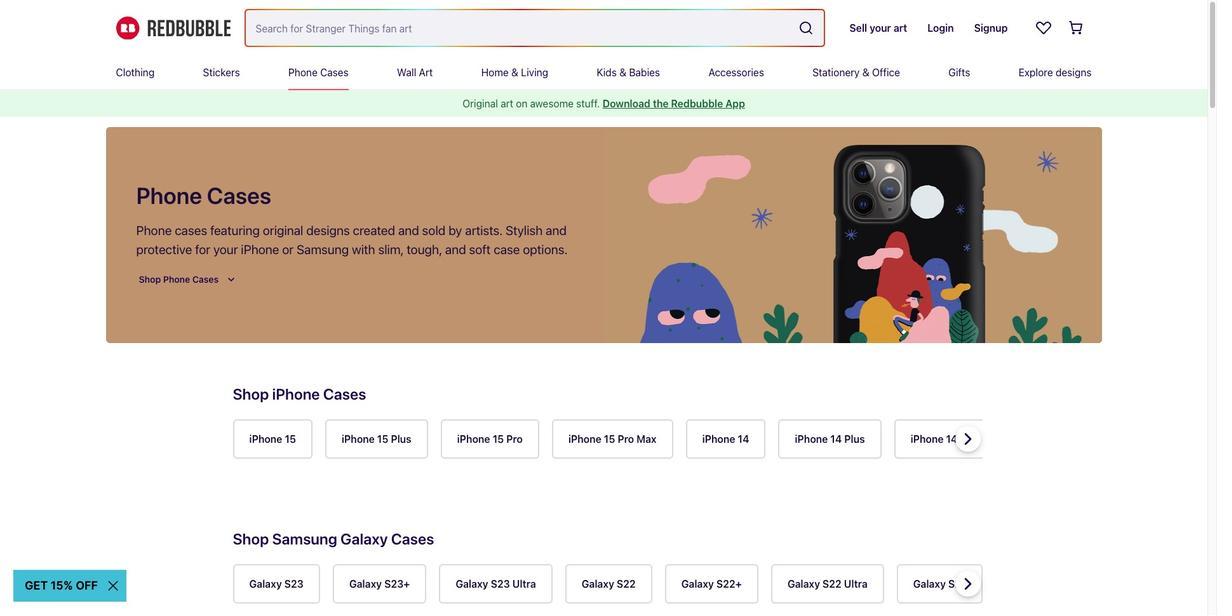 Task type: vqa. For each thing, say whether or not it's contained in the screenshot.
From
no



Task type: describe. For each thing, give the bounding box(es) containing it.
s22+
[[717, 578, 742, 590]]

iphone for iphone 14 plus
[[795, 433, 828, 445]]

Search term search field
[[246, 10, 794, 46]]

case
[[494, 242, 520, 257]]

iphone 15 plus link
[[325, 419, 428, 459]]

galaxy s23 link
[[233, 564, 320, 604]]

1 vertical spatial phone cases
[[136, 182, 271, 209]]

galaxy s22 link
[[565, 564, 652, 604]]

galaxy s23 ultra link
[[439, 564, 553, 604]]

ultra for galaxy s23 ultra
[[513, 578, 536, 590]]

galaxy for galaxy s21
[[914, 578, 946, 590]]

0 horizontal spatial and
[[398, 223, 419, 238]]

galaxy for galaxy s23+
[[349, 578, 382, 590]]

stickers
[[203, 67, 240, 78]]

kids
[[597, 67, 617, 78]]

14 for iphone 14 pro
[[947, 433, 958, 445]]

office
[[872, 67, 900, 78]]

galaxy s22+ link
[[665, 564, 759, 604]]

phone cases featuring original designs created and sold by artists. stylish and protective for your iphone or samsung with slim, tough, and soft case options.
[[136, 223, 568, 257]]

15 for iphone 15 pro
[[493, 433, 504, 445]]

iphone 15
[[249, 433, 296, 445]]

wall art
[[397, 67, 433, 78]]

iphone inside phone cases featuring original designs created and sold by artists. stylish and protective for your iphone or samsung with slim, tough, and soft case options.
[[241, 242, 279, 257]]

sold
[[422, 223, 446, 238]]

accessories
[[709, 67, 764, 78]]

15 for iphone 15 pro max
[[604, 433, 615, 445]]

shop iphone cases
[[233, 385, 366, 403]]

download
[[603, 98, 651, 109]]

home & living link
[[482, 56, 549, 89]]

iphone for iphone 14 pro
[[911, 433, 944, 445]]

stuff.
[[577, 98, 600, 109]]

iphone for iphone 14
[[703, 433, 736, 445]]

plus for iphone 14 plus
[[845, 433, 865, 445]]

pro for iphone 15 pro max
[[618, 433, 634, 445]]

& for office
[[863, 67, 870, 78]]

wall art link
[[397, 56, 433, 89]]

phone cases inside menu bar
[[288, 67, 349, 78]]

accessories link
[[709, 56, 764, 89]]

kids & babies link
[[597, 56, 660, 89]]

s23 for galaxy s23 ultra
[[491, 578, 510, 590]]

14 for iphone 14
[[738, 433, 750, 445]]

stickers link
[[203, 56, 240, 89]]

soft
[[469, 242, 491, 257]]

phone inside phone cases featuring original designs created and sold by artists. stylish and protective for your iphone or samsung with slim, tough, and soft case options.
[[136, 223, 172, 238]]

shop samsung galaxy cases
[[233, 530, 434, 548]]

galaxy for galaxy s22
[[582, 578, 615, 590]]

options.
[[523, 242, 568, 257]]

iphone 15 pro link
[[441, 419, 540, 459]]

download the redbubble app link
[[603, 98, 745, 109]]

shop for shop samsung galaxy cases
[[233, 530, 269, 548]]

original
[[263, 223, 303, 238]]

designs inside phone cases featuring original designs created and sold by artists. stylish and protective for your iphone or samsung with slim, tough, and soft case options.
[[306, 223, 350, 238]]

max
[[637, 433, 657, 445]]

app
[[726, 98, 745, 109]]

created
[[353, 223, 395, 238]]

galaxy s23+
[[349, 578, 410, 590]]

clothing
[[116, 67, 155, 78]]

awesome
[[530, 98, 574, 109]]

galaxy s22
[[582, 578, 636, 590]]

iphone 15 pro
[[457, 433, 523, 445]]

pro for iphone 15 pro
[[507, 433, 523, 445]]

original
[[463, 98, 498, 109]]

your
[[213, 242, 238, 257]]

galaxy for galaxy s22 ultra
[[788, 578, 820, 590]]

home
[[482, 67, 509, 78]]

art
[[501, 98, 514, 109]]

galaxy s22+
[[682, 578, 742, 590]]

iphone 14
[[703, 433, 750, 445]]

iphone 14 plus link
[[779, 419, 882, 459]]

s22 for galaxy s22
[[617, 578, 636, 590]]

iphone for iphone 15 pro
[[457, 433, 490, 445]]

explore designs
[[1019, 67, 1092, 78]]



Task type: locate. For each thing, give the bounding box(es) containing it.
menu bar containing clothing
[[116, 56, 1092, 89]]

1 s22 from the left
[[617, 578, 636, 590]]

explore
[[1019, 67, 1053, 78]]

galaxy
[[341, 530, 388, 548], [249, 578, 282, 590], [349, 578, 382, 590], [456, 578, 488, 590], [582, 578, 615, 590], [682, 578, 714, 590], [788, 578, 820, 590], [914, 578, 946, 590]]

explore designs link
[[1019, 56, 1092, 89]]

& inside kids & babies link
[[620, 67, 627, 78]]

0 vertical spatial phone cases
[[288, 67, 349, 78]]

0 horizontal spatial plus
[[391, 433, 412, 445]]

iphone 15 plus
[[342, 433, 412, 445]]

and up tough,
[[398, 223, 419, 238]]

redbubble logo image
[[116, 16, 230, 40]]

s23 for galaxy s23
[[285, 578, 304, 590]]

tough,
[[407, 242, 442, 257]]

shop for shop iphone cases
[[233, 385, 269, 403]]

and up options.
[[546, 223, 567, 238]]

1 vertical spatial designs
[[306, 223, 350, 238]]

& for living
[[512, 67, 519, 78]]

s23
[[285, 578, 304, 590], [491, 578, 510, 590]]

and down "by"
[[445, 242, 466, 257]]

galaxy s22 ultra link
[[771, 564, 884, 604]]

2 s22 from the left
[[823, 578, 842, 590]]

1 horizontal spatial &
[[620, 67, 627, 78]]

phone cases
[[288, 67, 349, 78], [136, 182, 271, 209]]

galaxy inside 'link'
[[249, 578, 282, 590]]

0 horizontal spatial s23
[[285, 578, 304, 590]]

iphone inside 'link'
[[342, 433, 375, 445]]

featuring
[[210, 223, 260, 238]]

stylish
[[506, 223, 543, 238]]

& left living
[[512, 67, 519, 78]]

s23+
[[385, 578, 410, 590]]

None field
[[246, 10, 825, 46]]

plus for iphone 15 plus
[[391, 433, 412, 445]]

1 horizontal spatial ultra
[[844, 578, 868, 590]]

redbubble
[[671, 98, 723, 109]]

samsung
[[297, 242, 349, 257], [272, 530, 337, 548]]

stationery & office link
[[813, 56, 900, 89]]

1 horizontal spatial s22
[[823, 578, 842, 590]]

protective
[[136, 242, 192, 257]]

gifts
[[949, 67, 971, 78]]

samsung right or
[[297, 242, 349, 257]]

14 inside the iphone 14 pro link
[[947, 433, 958, 445]]

designs inside menu bar
[[1056, 67, 1092, 78]]

2 15 from the left
[[377, 433, 389, 445]]

phone inside menu bar
[[288, 67, 318, 78]]

s23 inside galaxy s23 'link'
[[285, 578, 304, 590]]

4 15 from the left
[[604, 433, 615, 445]]

samsung inside phone cases featuring original designs created and sold by artists. stylish and protective for your iphone or samsung with slim, tough, and soft case options.
[[297, 242, 349, 257]]

slim,
[[378, 242, 404, 257]]

iphone for iphone 15 pro max
[[569, 433, 602, 445]]

and
[[398, 223, 419, 238], [546, 223, 567, 238], [445, 242, 466, 257]]

shop up "galaxy s23"
[[233, 530, 269, 548]]

iphone 15 link
[[233, 419, 313, 459]]

home & living
[[482, 67, 549, 78]]

1 pro from the left
[[507, 433, 523, 445]]

galaxy s23+ link
[[333, 564, 427, 604]]

& for babies
[[620, 67, 627, 78]]

phone
[[288, 67, 318, 78], [136, 182, 202, 209], [136, 223, 172, 238]]

shop up iphone 15 link
[[233, 385, 269, 403]]

15 inside 'link'
[[377, 433, 389, 445]]

0 horizontal spatial pro
[[507, 433, 523, 445]]

14 inside iphone 14 link
[[738, 433, 750, 445]]

artists.
[[465, 223, 503, 238]]

shop
[[233, 385, 269, 403], [233, 530, 269, 548]]

& inside stationery & office link
[[863, 67, 870, 78]]

art
[[419, 67, 433, 78]]

1 shop from the top
[[233, 385, 269, 403]]

ultra
[[513, 578, 536, 590], [844, 578, 868, 590]]

1 vertical spatial samsung
[[272, 530, 337, 548]]

1 horizontal spatial and
[[445, 242, 466, 257]]

galaxy s22 ultra
[[788, 578, 868, 590]]

by
[[449, 223, 462, 238]]

designs right explore
[[1056, 67, 1092, 78]]

iphone
[[241, 242, 279, 257], [272, 385, 320, 403], [249, 433, 282, 445], [342, 433, 375, 445], [457, 433, 490, 445], [569, 433, 602, 445], [703, 433, 736, 445], [795, 433, 828, 445], [911, 433, 944, 445]]

samsung up "galaxy s23"
[[272, 530, 337, 548]]

2 shop from the top
[[233, 530, 269, 548]]

galaxy s21
[[914, 578, 966, 590]]

2 ultra from the left
[[844, 578, 868, 590]]

with
[[352, 242, 375, 257]]

wall
[[397, 67, 416, 78]]

clothing link
[[116, 56, 155, 89]]

or
[[282, 242, 294, 257]]

15 for iphone 15 plus
[[377, 433, 389, 445]]

iphone 15 pro max
[[569, 433, 657, 445]]

1 horizontal spatial 14
[[831, 433, 842, 445]]

3 pro from the left
[[961, 433, 977, 445]]

galaxy for galaxy s23
[[249, 578, 282, 590]]

s22 for galaxy s22 ultra
[[823, 578, 842, 590]]

0 vertical spatial designs
[[1056, 67, 1092, 78]]

0 horizontal spatial phone cases
[[136, 182, 271, 209]]

1 & from the left
[[512, 67, 519, 78]]

1 vertical spatial shop
[[233, 530, 269, 548]]

stationery
[[813, 67, 860, 78]]

for
[[195, 242, 210, 257]]

0 horizontal spatial 14
[[738, 433, 750, 445]]

pro for iphone 14 pro
[[961, 433, 977, 445]]

0 horizontal spatial s22
[[617, 578, 636, 590]]

0 vertical spatial shop
[[233, 385, 269, 403]]

1 15 from the left
[[285, 433, 296, 445]]

2 pro from the left
[[618, 433, 634, 445]]

designs
[[1056, 67, 1092, 78], [306, 223, 350, 238]]

1 plus from the left
[[391, 433, 412, 445]]

2 horizontal spatial and
[[546, 223, 567, 238]]

1 horizontal spatial s23
[[491, 578, 510, 590]]

designs right original
[[306, 223, 350, 238]]

2 horizontal spatial &
[[863, 67, 870, 78]]

menu bar
[[116, 56, 1092, 89]]

2 s23 from the left
[[491, 578, 510, 590]]

s21
[[949, 578, 966, 590]]

iphone 14 pro
[[911, 433, 977, 445]]

galaxy s23 ultra
[[456, 578, 536, 590]]

on
[[516, 98, 528, 109]]

cases
[[175, 223, 207, 238]]

iphone 14 link
[[686, 419, 766, 459]]

plus
[[391, 433, 412, 445], [845, 433, 865, 445]]

babies
[[629, 67, 660, 78]]

1 horizontal spatial plus
[[845, 433, 865, 445]]

0 horizontal spatial ultra
[[513, 578, 536, 590]]

14
[[738, 433, 750, 445], [831, 433, 842, 445], [947, 433, 958, 445]]

2 horizontal spatial 14
[[947, 433, 958, 445]]

galaxy for galaxy s22+
[[682, 578, 714, 590]]

living
[[521, 67, 549, 78]]

galaxy s21 link
[[897, 564, 983, 604]]

14 inside iphone 14 plus link
[[831, 433, 842, 445]]

s23 inside galaxy s23 ultra link
[[491, 578, 510, 590]]

galaxy s23
[[249, 578, 304, 590]]

plus inside 'link'
[[391, 433, 412, 445]]

2 & from the left
[[620, 67, 627, 78]]

14 for iphone 14 plus
[[831, 433, 842, 445]]

2 horizontal spatial pro
[[961, 433, 977, 445]]

1 horizontal spatial designs
[[1056, 67, 1092, 78]]

1 vertical spatial phone
[[136, 182, 202, 209]]

phone cases link
[[288, 56, 349, 89]]

stationery & office
[[813, 67, 900, 78]]

& inside home & living link
[[512, 67, 519, 78]]

galaxy for galaxy s23 ultra
[[456, 578, 488, 590]]

iphone 15 pro max link
[[552, 419, 673, 459]]

1 14 from the left
[[738, 433, 750, 445]]

iphone for iphone 15
[[249, 433, 282, 445]]

2 14 from the left
[[831, 433, 842, 445]]

s22
[[617, 578, 636, 590], [823, 578, 842, 590]]

1 horizontal spatial pro
[[618, 433, 634, 445]]

iphone for iphone 15 plus
[[342, 433, 375, 445]]

3 & from the left
[[863, 67, 870, 78]]

& right kids in the top of the page
[[620, 67, 627, 78]]

the
[[653, 98, 669, 109]]

1 s23 from the left
[[285, 578, 304, 590]]

1 horizontal spatial phone cases
[[288, 67, 349, 78]]

1 ultra from the left
[[513, 578, 536, 590]]

3 14 from the left
[[947, 433, 958, 445]]

0 horizontal spatial &
[[512, 67, 519, 78]]

gifts link
[[949, 56, 971, 89]]

15
[[285, 433, 296, 445], [377, 433, 389, 445], [493, 433, 504, 445], [604, 433, 615, 445]]

0 vertical spatial samsung
[[297, 242, 349, 257]]

cases
[[320, 67, 349, 78], [207, 182, 271, 209], [323, 385, 366, 403], [391, 530, 434, 548]]

original art on awesome stuff. download the redbubble app
[[463, 98, 745, 109]]

2 vertical spatial phone
[[136, 223, 172, 238]]

pro
[[507, 433, 523, 445], [618, 433, 634, 445], [961, 433, 977, 445]]

kids & babies
[[597, 67, 660, 78]]

& left office
[[863, 67, 870, 78]]

0 vertical spatial phone
[[288, 67, 318, 78]]

3 15 from the left
[[493, 433, 504, 445]]

15 for iphone 15
[[285, 433, 296, 445]]

0 horizontal spatial designs
[[306, 223, 350, 238]]

2 plus from the left
[[845, 433, 865, 445]]

ultra for galaxy s22 ultra
[[844, 578, 868, 590]]

iphone 14 plus
[[795, 433, 865, 445]]

iphone 14 pro link
[[895, 419, 993, 459]]



